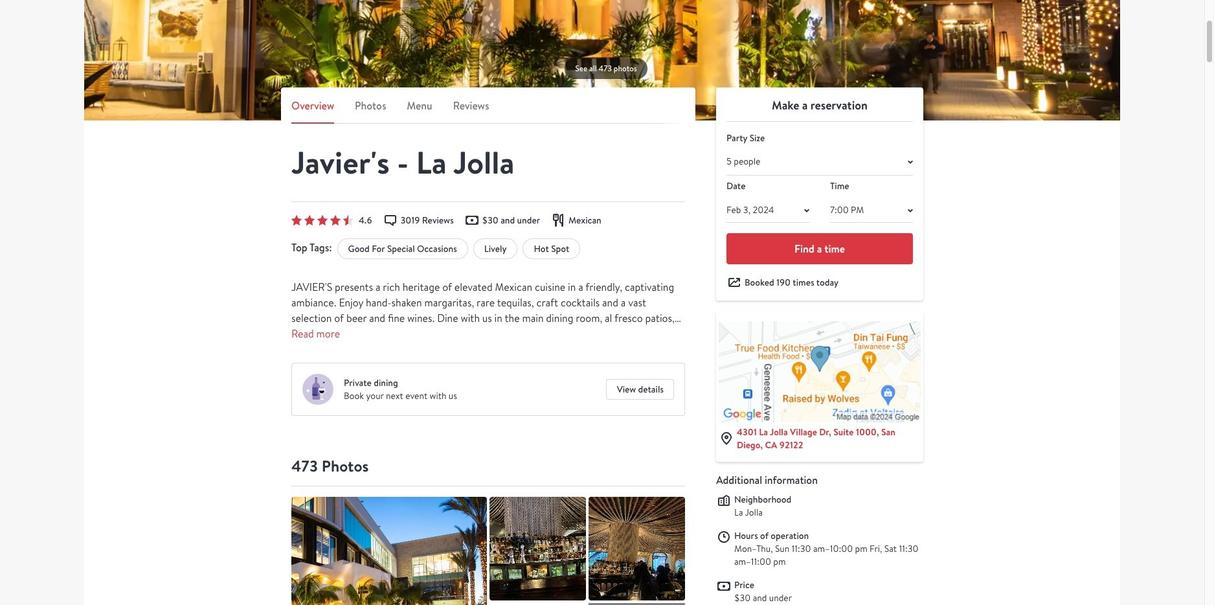 Task type: locate. For each thing, give the bounding box(es) containing it.
tab list
[[292, 98, 685, 124]]

javier's - la jolla, san diego, ca image
[[84, 0, 1121, 121], [292, 497, 487, 605], [490, 497, 586, 601], [589, 497, 685, 601]]

4.6 stars image
[[292, 215, 354, 225]]

google map for javier's - la jolla image
[[719, 322, 921, 423]]



Task type: vqa. For each thing, say whether or not it's contained in the screenshot.
4.6 stars "Image"
yes



Task type: describe. For each thing, give the bounding box(es) containing it.
open image gallery image
[[589, 603, 685, 605]]

private dining image
[[303, 374, 334, 405]]



